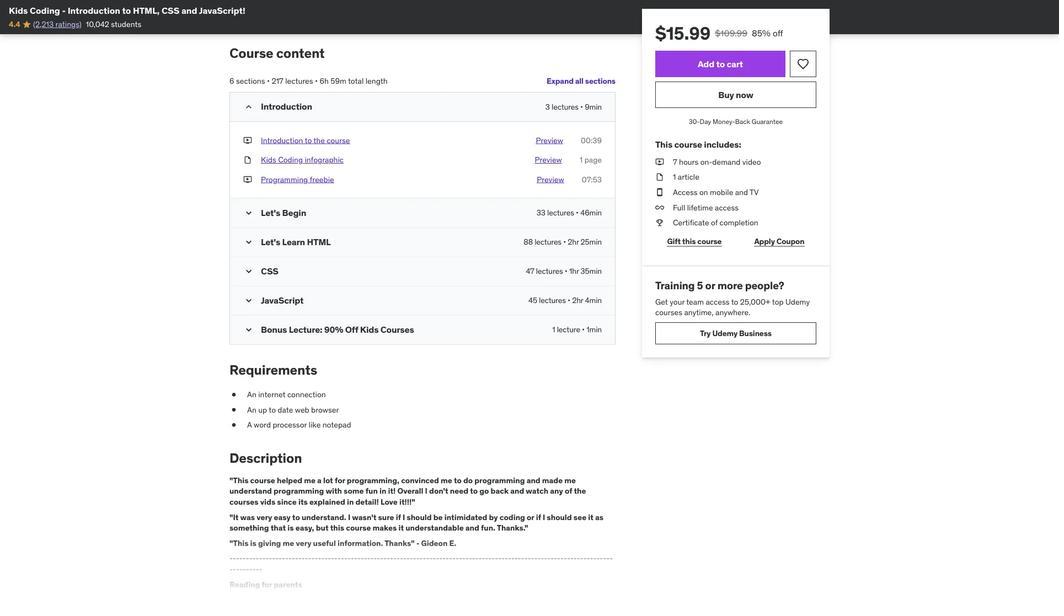 Task type: vqa. For each thing, say whether or not it's contained in the screenshot.
Computer
no



Task type: locate. For each thing, give the bounding box(es) containing it.
fun.
[[481, 524, 495, 534]]

1 horizontal spatial or
[[705, 279, 715, 292]]

let's for let's begin
[[261, 207, 280, 219]]

is right that
[[288, 524, 294, 534]]

0 horizontal spatial kids
[[9, 5, 28, 16]]

2hr
[[568, 237, 579, 247], [572, 296, 583, 306]]

25min
[[581, 237, 602, 247]]

0 horizontal spatial in
[[347, 498, 354, 507]]

0 vertical spatial small image
[[243, 266, 254, 277]]

to
[[122, 5, 131, 16], [716, 58, 725, 69], [305, 135, 312, 145], [731, 297, 738, 307], [269, 405, 276, 415], [454, 476, 462, 486], [470, 487, 478, 497], [292, 513, 300, 523]]

the up infographic
[[314, 135, 325, 145]]

xsmall image for an internet connection
[[230, 390, 238, 401]]

programming
[[261, 175, 308, 185]]

• left 9min
[[580, 102, 583, 112]]

course up understand
[[250, 476, 275, 486]]

2hr left 4min
[[572, 296, 583, 306]]

0 horizontal spatial or
[[527, 513, 534, 523]]

an left internet
[[247, 390, 256, 400]]

1 vertical spatial coding
[[278, 155, 303, 165]]

or right coding
[[527, 513, 534, 523]]

web
[[295, 405, 309, 415]]

video
[[742, 157, 761, 167]]

it up "thanks""
[[399, 524, 404, 534]]

is down something
[[250, 539, 257, 549]]

0 vertical spatial this
[[682, 236, 696, 246]]

• for css
[[565, 267, 568, 277]]

more
[[718, 279, 743, 292]]

3 small image from the top
[[243, 237, 254, 248]]

or right 5
[[705, 279, 715, 292]]

• left 217
[[267, 76, 270, 86]]

if left i should
[[536, 513, 541, 523]]

preview for 1 page
[[535, 155, 562, 165]]

4 small image from the top
[[243, 325, 254, 336]]

kids right off
[[360, 324, 379, 336]]

let's left begin
[[261, 207, 280, 219]]

0 horizontal spatial very
[[257, 513, 272, 523]]

0 horizontal spatial it
[[399, 524, 404, 534]]

css up the javascript
[[261, 266, 279, 277]]

introduction up 10,042
[[68, 5, 120, 16]]

udemy right 'try'
[[712, 329, 738, 339]]

1 vertical spatial 2hr
[[572, 296, 583, 306]]

1 horizontal spatial 1
[[580, 155, 583, 165]]

1 horizontal spatial if
[[536, 513, 541, 523]]

helped
[[277, 476, 302, 486]]

since
[[277, 498, 297, 507]]

coding up programming on the top of the page
[[278, 155, 303, 165]]

1 left page
[[580, 155, 583, 165]]

1 horizontal spatial in
[[380, 487, 386, 497]]

very down easy,
[[296, 539, 311, 549]]

1 vertical spatial 1
[[673, 172, 676, 182]]

xsmall image
[[243, 135, 252, 146], [655, 157, 664, 167], [655, 187, 664, 198], [655, 202, 664, 213], [655, 218, 664, 228], [230, 390, 238, 401]]

2 horizontal spatial 1
[[673, 172, 676, 182]]

kids up 4.4
[[9, 5, 28, 16]]

for left the parents
[[262, 580, 272, 590]]

9min
[[585, 102, 602, 112]]

buy now
[[718, 89, 754, 100]]

i left wasn't
[[348, 513, 350, 523]]

xsmall image for full lifetime access
[[655, 202, 664, 213]]

let's left learn
[[261, 237, 280, 248]]

introduction to the course button
[[261, 135, 350, 146]]

0 vertical spatial css
[[162, 5, 180, 16]]

an
[[247, 390, 256, 400], [247, 405, 256, 415]]

1 horizontal spatial css
[[261, 266, 279, 277]]

1 small image from the top
[[243, 266, 254, 277]]

lectures right 88
[[535, 237, 562, 247]]

2 "this from the top
[[230, 539, 249, 549]]

• for bonus lecture: 90% off kids courses
[[582, 325, 585, 335]]

1 horizontal spatial udemy
[[786, 297, 810, 307]]

30-
[[689, 117, 700, 126]]

1 horizontal spatial the
[[574, 487, 586, 497]]

1 vertical spatial of
[[565, 487, 572, 497]]

of
[[711, 218, 718, 228], [565, 487, 572, 497]]

anytime,
[[684, 308, 714, 318]]

kids inside button
[[261, 155, 276, 165]]

for
[[335, 476, 345, 486], [262, 580, 272, 590]]

total
[[348, 76, 364, 86]]

certificate of completion
[[673, 218, 758, 228]]

kids for kids coding - introduction to html, css and javascript!
[[9, 5, 28, 16]]

money-
[[713, 117, 735, 126]]

vids
[[260, 498, 275, 507]]

0 vertical spatial an
[[247, 390, 256, 400]]

for right lot
[[335, 476, 345, 486]]

0 horizontal spatial the
[[314, 135, 325, 145]]

learn
[[282, 237, 305, 248]]

programming and
[[475, 476, 541, 486]]

add to cart button
[[655, 51, 786, 77]]

this right but
[[330, 524, 344, 534]]

giving
[[258, 539, 281, 549]]

1 vertical spatial small image
[[243, 296, 254, 307]]

small image
[[243, 266, 254, 277], [243, 296, 254, 307]]

up
[[258, 405, 267, 415]]

preview up 33
[[537, 175, 564, 185]]

0 vertical spatial 2hr
[[568, 237, 579, 247]]

1 vertical spatial "this
[[230, 539, 249, 549]]

0 horizontal spatial is
[[250, 539, 257, 549]]

xsmall image
[[243, 155, 252, 166], [655, 172, 664, 183], [243, 174, 252, 185], [230, 405, 238, 416], [230, 420, 238, 431]]

kids up programming on the top of the page
[[261, 155, 276, 165]]

udemy right top
[[786, 297, 810, 307]]

2 small image from the top
[[243, 296, 254, 307]]

requirements
[[230, 362, 317, 379]]

1 vertical spatial css
[[261, 266, 279, 277]]

0 vertical spatial of
[[711, 218, 718, 228]]

0 horizontal spatial udemy
[[712, 329, 738, 339]]

length
[[366, 76, 388, 86]]

1 for 1 article
[[673, 172, 676, 182]]

0 vertical spatial or
[[705, 279, 715, 292]]

"this
[[230, 476, 249, 486], [230, 539, 249, 549]]

0 vertical spatial courses
[[655, 308, 683, 318]]

0 horizontal spatial css
[[162, 5, 180, 16]]

or
[[705, 279, 715, 292], [527, 513, 534, 523]]

0 horizontal spatial if
[[396, 513, 401, 523]]

1 vertical spatial or
[[527, 513, 534, 523]]

1 vertical spatial it
[[399, 524, 404, 534]]

1 horizontal spatial coding
[[278, 155, 303, 165]]

2 horizontal spatial i
[[425, 487, 428, 497]]

2 an from the top
[[247, 405, 256, 415]]

introduction for introduction to the course
[[261, 135, 303, 145]]

xsmall image for an up to date web browser
[[230, 405, 238, 416]]

0 horizontal spatial coding
[[30, 5, 60, 16]]

88 lectures • 2hr 25min
[[524, 237, 602, 247]]

gift this course link
[[655, 231, 734, 253]]

see
[[574, 513, 587, 523]]

thanks."
[[497, 524, 528, 534]]

1 horizontal spatial kids
[[261, 155, 276, 165]]

xsmall image for certificate of completion
[[655, 218, 664, 228]]

1 horizontal spatial is
[[288, 524, 294, 534]]

preview for 07:53
[[537, 175, 564, 185]]

1 an from the top
[[247, 390, 256, 400]]

if right sure
[[396, 513, 401, 523]]

1 vertical spatial let's
[[261, 237, 280, 248]]

html,
[[133, 5, 160, 16]]

mobile
[[710, 187, 733, 197]]

lectures right 47
[[536, 267, 563, 277]]

0 horizontal spatial this
[[330, 524, 344, 534]]

access up anywhere.
[[706, 297, 730, 307]]

add to cart
[[698, 58, 743, 69]]

•
[[267, 76, 270, 86], [315, 76, 318, 86], [580, 102, 583, 112], [576, 208, 579, 218], [563, 237, 566, 247], [565, 267, 568, 277], [568, 296, 570, 306], [582, 325, 585, 335]]

• left 25min
[[563, 237, 566, 247]]

0 vertical spatial it
[[588, 513, 594, 523]]

me left a
[[304, 476, 316, 486]]

0 horizontal spatial for
[[262, 580, 272, 590]]

xsmall image left programming on the top of the page
[[243, 174, 252, 185]]

1 vertical spatial preview
[[535, 155, 562, 165]]

an for an internet connection
[[247, 390, 256, 400]]

1 horizontal spatial i
[[403, 513, 405, 523]]

programming, convinced
[[347, 476, 439, 486]]

introduction inside button
[[261, 135, 303, 145]]

0 horizontal spatial i
[[348, 513, 350, 523]]

00:39
[[581, 135, 602, 145]]

xsmall image left up at bottom left
[[230, 405, 238, 416]]

javascript
[[261, 295, 304, 306]]

buy
[[718, 89, 734, 100]]

1 vertical spatial access
[[706, 297, 730, 307]]

1 vertical spatial is
[[250, 539, 257, 549]]

1min
[[587, 325, 602, 335]]

• left the 1hr
[[565, 267, 568, 277]]

0 vertical spatial udemy
[[786, 297, 810, 307]]

anywhere.
[[716, 308, 751, 318]]

lectures right 33
[[547, 208, 574, 218]]

access down mobile
[[715, 203, 739, 213]]

"this down something
[[230, 539, 249, 549]]

programming
[[274, 487, 324, 497]]

completion
[[720, 218, 758, 228]]

apply
[[754, 236, 775, 246]]

now
[[736, 89, 754, 100]]

small image for bonus lecture: 90% off kids courses
[[243, 325, 254, 336]]

to left go
[[470, 487, 478, 497]]

introduction to the course
[[261, 135, 350, 145]]

30-day money-back guarantee
[[689, 117, 783, 126]]

to up students
[[122, 5, 131, 16]]

introduction up kids coding infographic
[[261, 135, 303, 145]]

udemy inside training 5 or more people? get your team access to 25,000+ top udemy courses anytime, anywhere.
[[786, 297, 810, 307]]

to right up at bottom left
[[269, 405, 276, 415]]

bonus lecture: 90% off kids courses
[[261, 324, 414, 336]]

small image left learn
[[243, 237, 254, 248]]

2 vertical spatial preview
[[537, 175, 564, 185]]

this inside the "this course helped me a lot for programming, convinced me to do programming and made me understand programming with some fun in it! overall i don't need to go back and watch any of the courses vids since its explained in detail! love it!!!" "it was very easy to understand. i wasn't sure if i should be intimidated by coding or if i should see it as something that is easy, but this course makes it understandable and fun. thanks." "this is giving me very useful information. thanks" - gideon e. --------------------------------------------------------------------------------------------------------------------- ---------- reading for parents
[[330, 524, 344, 534]]

its
[[298, 498, 308, 507]]

2 small image from the top
[[243, 208, 254, 219]]

• left 46min
[[576, 208, 579, 218]]

me
[[304, 476, 316, 486], [441, 476, 452, 486], [565, 476, 576, 486], [283, 539, 294, 549]]

introduction
[[68, 5, 120, 16], [261, 101, 312, 112], [261, 135, 303, 145]]

lecture
[[557, 325, 580, 335]]

css right html,
[[162, 5, 180, 16]]

small image
[[243, 101, 254, 113], [243, 208, 254, 219], [243, 237, 254, 248], [243, 325, 254, 336]]

in down some
[[347, 498, 354, 507]]

0 vertical spatial in
[[380, 487, 386, 497]]

access on mobile and tv
[[673, 187, 759, 197]]

back
[[491, 487, 509, 497]]

be
[[434, 513, 443, 523]]

1 horizontal spatial of
[[711, 218, 718, 228]]

preview down 3
[[536, 135, 563, 145]]

2 let's from the top
[[261, 237, 280, 248]]

course up infographic
[[327, 135, 350, 145]]

back
[[735, 117, 750, 126]]

1 vertical spatial kids
[[261, 155, 276, 165]]

very down vids
[[257, 513, 272, 523]]

lectures for let's begin
[[547, 208, 574, 218]]

0 vertical spatial coding
[[30, 5, 60, 16]]

1 vertical spatial udemy
[[712, 329, 738, 339]]

1 vertical spatial courses
[[230, 498, 259, 507]]

coding
[[500, 513, 525, 523]]

this right the gift
[[682, 236, 696, 246]]

2hr left 25min
[[568, 237, 579, 247]]

2 vertical spatial kids
[[360, 324, 379, 336]]

watch
[[526, 487, 549, 497]]

coding
[[30, 5, 60, 16], [278, 155, 303, 165]]

an left up at bottom left
[[247, 405, 256, 415]]

0 vertical spatial for
[[335, 476, 345, 486]]

0 vertical spatial let's
[[261, 207, 280, 219]]

preview left 1 page
[[535, 155, 562, 165]]

1 vertical spatial very
[[296, 539, 311, 549]]

was
[[240, 513, 255, 523]]

lectures right "45"
[[539, 296, 566, 306]]

coding up (2,213
[[30, 5, 60, 16]]

xsmall image left the 1 article
[[655, 172, 664, 183]]

notepad
[[323, 421, 351, 430]]

1 left article
[[673, 172, 676, 182]]

3
[[546, 102, 550, 112]]

of down full lifetime access
[[711, 218, 718, 228]]

coding for infographic
[[278, 155, 303, 165]]

sections inside dropdown button
[[585, 76, 616, 86]]

0 vertical spatial 1
[[580, 155, 583, 165]]

lectures right 3
[[552, 102, 579, 112]]

courses
[[381, 324, 414, 336]]

courses down get
[[655, 308, 683, 318]]

• left the 1min
[[582, 325, 585, 335]]

1 let's from the top
[[261, 207, 280, 219]]

certificate
[[673, 218, 709, 228]]

to up kids coding infographic
[[305, 135, 312, 145]]

1 horizontal spatial courses
[[655, 308, 683, 318]]

2 vertical spatial introduction
[[261, 135, 303, 145]]

1 "this from the top
[[230, 476, 249, 486]]

explained
[[310, 498, 345, 507]]

add
[[698, 58, 715, 69]]

1 vertical spatial for
[[262, 580, 272, 590]]

overall
[[397, 487, 423, 497]]

apply coupon button
[[743, 231, 817, 253]]

course inside button
[[327, 135, 350, 145]]

1 sections from the left
[[585, 76, 616, 86]]

2 horizontal spatial kids
[[360, 324, 379, 336]]

small image left bonus at left
[[243, 325, 254, 336]]

a word processor like notepad
[[247, 421, 351, 430]]

by
[[489, 513, 498, 523]]

i left the don't
[[425, 487, 428, 497]]

course down the certificate of completion
[[698, 236, 722, 246]]

0 vertical spatial kids
[[9, 5, 28, 16]]

small image for let's learn html
[[243, 237, 254, 248]]

0 horizontal spatial courses
[[230, 498, 259, 507]]

expand all sections button
[[547, 70, 616, 92]]

0 vertical spatial preview
[[536, 135, 563, 145]]

introduction for introduction
[[261, 101, 312, 112]]

team
[[686, 297, 704, 307]]

1 horizontal spatial sections
[[585, 76, 616, 86]]

0 vertical spatial the
[[314, 135, 325, 145]]

off
[[773, 27, 783, 39]]

1 vertical spatial this
[[330, 524, 344, 534]]

access
[[673, 187, 698, 197]]

coding inside button
[[278, 155, 303, 165]]

1 vertical spatial introduction
[[261, 101, 312, 112]]

0 horizontal spatial of
[[565, 487, 572, 497]]

of right any
[[565, 487, 572, 497]]

0 horizontal spatial sections
[[236, 76, 265, 86]]

training
[[655, 279, 695, 292]]

0 vertical spatial "this
[[230, 476, 249, 486]]

it left as
[[588, 513, 594, 523]]

1 horizontal spatial for
[[335, 476, 345, 486]]

2hr for let's learn html
[[568, 237, 579, 247]]

introduction down 217
[[261, 101, 312, 112]]

xsmall image left a
[[230, 420, 238, 431]]

1 small image from the top
[[243, 101, 254, 113]]

made
[[542, 476, 563, 486]]

need
[[450, 487, 468, 497]]

in left it!
[[380, 487, 386, 497]]

course down wasn't
[[346, 524, 371, 534]]

1 vertical spatial an
[[247, 405, 256, 415]]

sections right 6
[[236, 76, 265, 86]]

and left tv
[[735, 187, 748, 197]]

2 vertical spatial 1
[[552, 325, 555, 335]]

85%
[[752, 27, 771, 39]]

"this up understand
[[230, 476, 249, 486]]

small image left let's begin
[[243, 208, 254, 219]]

• left 4min
[[568, 296, 570, 306]]

1 left lecture
[[552, 325, 555, 335]]

0 vertical spatial very
[[257, 513, 272, 523]]

apply coupon
[[754, 236, 805, 246]]

the right any
[[574, 487, 586, 497]]

to up anywhere.
[[731, 297, 738, 307]]

1 vertical spatial the
[[574, 487, 586, 497]]

• for introduction
[[580, 102, 583, 112]]

and down programming and
[[510, 487, 524, 497]]

small image for javascript
[[243, 296, 254, 307]]

sections right all
[[585, 76, 616, 86]]

courses down understand
[[230, 498, 259, 507]]

1 horizontal spatial it
[[588, 513, 594, 523]]

i left the should
[[403, 513, 405, 523]]

courses inside training 5 or more people? get your team access to 25,000+ top udemy courses anytime, anywhere.
[[655, 308, 683, 318]]

small image down course at the top of page
[[243, 101, 254, 113]]



Task type: describe. For each thing, give the bounding box(es) containing it.
full
[[673, 203, 685, 213]]

7 hours on-demand video
[[673, 157, 761, 167]]

xsmall image for a word processor like notepad
[[230, 420, 238, 431]]

small image for let's begin
[[243, 208, 254, 219]]

0 horizontal spatial 1
[[552, 325, 555, 335]]

some
[[344, 487, 364, 497]]

lectures for javascript
[[539, 296, 566, 306]]

your
[[670, 297, 685, 307]]

an for an up to date web browser
[[247, 405, 256, 415]]

217
[[272, 76, 283, 86]]

to up easy,
[[292, 513, 300, 523]]

the inside button
[[314, 135, 325, 145]]

try
[[700, 329, 711, 339]]

as
[[595, 513, 604, 523]]

description
[[230, 450, 302, 467]]

like
[[309, 421, 321, 430]]

4min
[[585, 296, 602, 306]]

1hr
[[569, 267, 579, 277]]

07:53
[[582, 175, 602, 185]]

course
[[230, 45, 273, 61]]

and down intimidated
[[466, 524, 479, 534]]

kids coding infographic
[[261, 155, 344, 165]]

or inside the "this course helped me a lot for programming, convinced me to do programming and made me understand programming with some fun in it! overall i don't need to go back and watch any of the courses vids since its explained in detail! love it!!!" "it was very easy to understand. i wasn't sure if i should be intimidated by coding or if i should see it as something that is easy, but this course makes it understandable and fun. thanks." "this is giving me very useful information. thanks" - gideon e. --------------------------------------------------------------------------------------------------------------------- ---------- reading for parents
[[527, 513, 534, 523]]

0 vertical spatial access
[[715, 203, 739, 213]]

let's for let's learn html
[[261, 237, 280, 248]]

to left "cart"
[[716, 58, 725, 69]]

an up to date web browser
[[247, 405, 339, 415]]

programming freebie
[[261, 175, 334, 185]]

me right made at the right bottom of the page
[[565, 476, 576, 486]]

45
[[529, 296, 537, 306]]

35min
[[581, 267, 602, 277]]

2 sections from the left
[[236, 76, 265, 86]]

or inside training 5 or more people? get your team access to 25,000+ top udemy courses anytime, anywhere.
[[705, 279, 715, 292]]

expand
[[547, 76, 574, 86]]

lecture:
[[289, 324, 322, 336]]

coding for -
[[30, 5, 60, 16]]

browser
[[311, 405, 339, 415]]

• for let's begin
[[576, 208, 579, 218]]

courses inside the "this course helped me a lot for programming, convinced me to do programming and made me understand programming with some fun in it! overall i don't need to go back and watch any of the courses vids since its explained in detail! love it!!!" "it was very easy to understand. i wasn't sure if i should be intimidated by coding or if i should see it as something that is easy, but this course makes it understandable and fun. thanks." "this is giving me very useful information. thanks" - gideon e. --------------------------------------------------------------------------------------------------------------------- ---------- reading for parents
[[230, 498, 259, 507]]

try udemy business link
[[655, 323, 817, 345]]

wishlist image
[[797, 57, 810, 71]]

understandable
[[406, 524, 464, 534]]

off
[[345, 324, 358, 336]]

0 vertical spatial introduction
[[68, 5, 120, 16]]

of inside the "this course helped me a lot for programming, convinced me to do programming and made me understand programming with some fun in it! overall i don't need to go back and watch any of the courses vids since its explained in detail! love it!!!" "it was very easy to understand. i wasn't sure if i should be intimidated by coding or if i should see it as something that is easy, but this course makes it understandable and fun. thanks." "this is giving me very useful information. thanks" - gideon e. --------------------------------------------------------------------------------------------------------------------- ---------- reading for parents
[[565, 487, 572, 497]]

understand
[[230, 487, 272, 497]]

$109.99
[[715, 27, 748, 39]]

kids for kids coding infographic
[[261, 155, 276, 165]]

lectures for introduction
[[552, 102, 579, 112]]

to inside training 5 or more people? get your team access to 25,000+ top udemy courses anytime, anywhere.
[[731, 297, 738, 307]]

detail! love
[[356, 498, 398, 507]]

internet
[[258, 390, 286, 400]]

1 for 1 page
[[580, 155, 583, 165]]

i should
[[543, 513, 572, 523]]

course up hours
[[674, 139, 702, 150]]

buy now button
[[655, 82, 817, 108]]

xsmall image for 7 hours on-demand video
[[655, 157, 664, 167]]

47
[[526, 267, 534, 277]]

connection
[[287, 390, 326, 400]]

on
[[700, 187, 708, 197]]

should
[[407, 513, 432, 523]]

bonus
[[261, 324, 287, 336]]

kids coding - introduction to html, css and javascript!
[[9, 5, 245, 16]]

10,042
[[86, 19, 109, 29]]

small image for introduction
[[243, 101, 254, 113]]

lot
[[323, 476, 333, 486]]

course content
[[230, 45, 325, 61]]

javascript!
[[199, 5, 245, 16]]

$15.99 $109.99 85% off
[[655, 22, 783, 44]]

easy
[[274, 513, 291, 523]]

go
[[480, 487, 489, 497]]

access inside training 5 or more people? get your team access to 25,000+ top udemy courses anytime, anywhere.
[[706, 297, 730, 307]]

but
[[316, 524, 329, 534]]

xsmall image left kids coding infographic button at the top of the page
[[243, 155, 252, 166]]

1 if from the left
[[396, 513, 401, 523]]

3 lectures • 9min
[[546, 102, 602, 112]]

1 horizontal spatial this
[[682, 236, 696, 246]]

lifetime
[[687, 203, 713, 213]]

and left javascript!
[[182, 5, 197, 16]]

reading
[[230, 580, 260, 590]]

• for javascript
[[568, 296, 570, 306]]

hours
[[679, 157, 699, 167]]

intimidated
[[445, 513, 487, 523]]

cart
[[727, 58, 743, 69]]

the inside the "this course helped me a lot for programming, convinced me to do programming and made me understand programming with some fun in it! overall i don't need to go back and watch any of the courses vids since its explained in detail! love it!!!" "it was very easy to understand. i wasn't sure if i should be intimidated by coding or if i should see it as something that is easy, but this course makes it understandable and fun. thanks." "this is giving me very useful information. thanks" - gideon e. --------------------------------------------------------------------------------------------------------------------- ---------- reading for parents
[[574, 487, 586, 497]]

• for let's learn html
[[563, 237, 566, 247]]

let's learn html
[[261, 237, 331, 248]]

day
[[700, 117, 711, 126]]

xsmall image for 1 article
[[655, 172, 664, 183]]

fun
[[366, 487, 378, 497]]

page
[[585, 155, 602, 165]]

do
[[463, 476, 473, 486]]

training 5 or more people? get your team access to 25,000+ top udemy courses anytime, anywhere.
[[655, 279, 810, 318]]

something
[[230, 524, 269, 534]]

me down that
[[283, 539, 294, 549]]

preview for 00:39
[[536, 135, 563, 145]]

demand
[[712, 157, 741, 167]]

0 vertical spatial is
[[288, 524, 294, 534]]

1 horizontal spatial very
[[296, 539, 311, 549]]

on-
[[701, 157, 712, 167]]

top
[[772, 297, 784, 307]]

2 if from the left
[[536, 513, 541, 523]]

me up the don't
[[441, 476, 452, 486]]

sure
[[378, 513, 394, 523]]

understand.
[[302, 513, 346, 523]]

freebie
[[310, 175, 334, 185]]

easy,
[[296, 524, 314, 534]]

to left do
[[454, 476, 462, 486]]

lectures for css
[[536, 267, 563, 277]]

get
[[655, 297, 668, 307]]

full lifetime access
[[673, 203, 739, 213]]

e.
[[449, 539, 457, 549]]

lectures for let's learn html
[[535, 237, 562, 247]]

lectures right 217
[[285, 76, 313, 86]]

• left 6h 59m
[[315, 76, 318, 86]]

people?
[[745, 279, 784, 292]]

guarantee
[[752, 117, 783, 126]]

2hr for javascript
[[572, 296, 583, 306]]

1 article
[[673, 172, 700, 182]]

"this course helped me a lot for programming, convinced me to do programming and made me understand programming with some fun in it! overall i don't need to go back and watch any of the courses vids since its explained in detail! love it!!!" "it was very easy to understand. i wasn't sure if i should be intimidated by coding or if i should see it as something that is easy, but this course makes it understandable and fun. thanks." "this is giving me very useful information. thanks" - gideon e. --------------------------------------------------------------------------------------------------------------------- ---------- reading for parents
[[230, 476, 613, 590]]

don't
[[429, 487, 448, 497]]

xsmall image for access on mobile and tv
[[655, 187, 664, 198]]

1 vertical spatial in
[[347, 498, 354, 507]]

small image for css
[[243, 266, 254, 277]]



